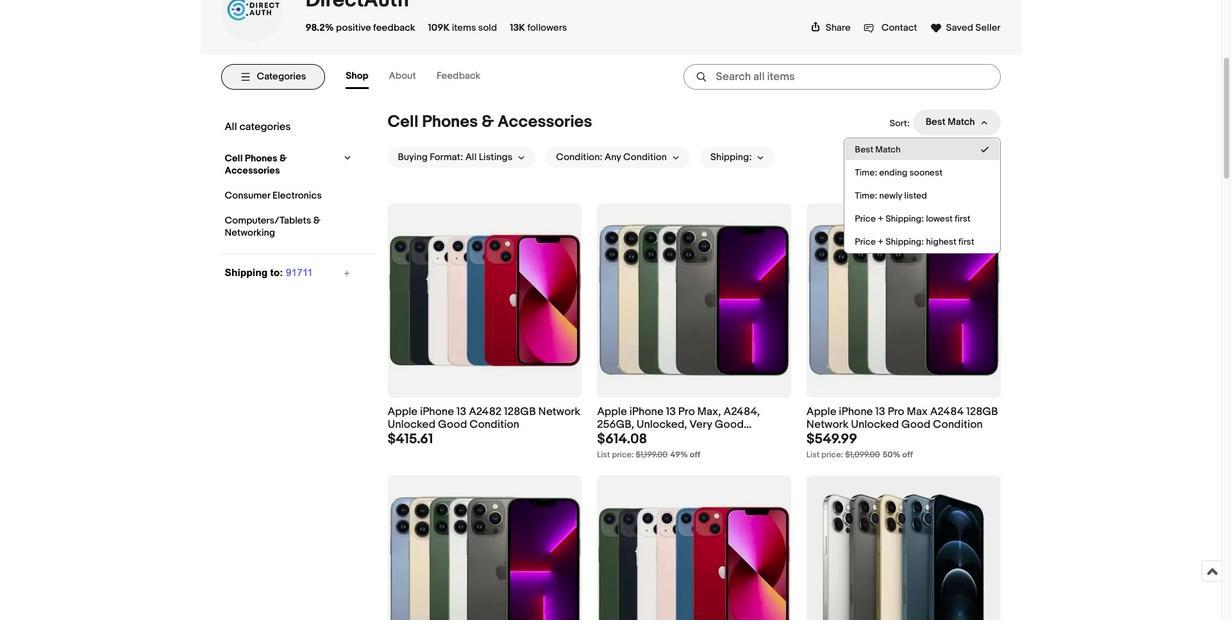 Task type: describe. For each thing, give the bounding box(es) containing it.
max
[[907, 406, 928, 419]]

condition: any condition button
[[546, 147, 690, 168]]

apple iphone 13 pro max a2484 128gb network unlocked good condition : quick view image
[[808, 205, 1000, 397]]

a2484
[[930, 406, 964, 419]]

time: ending soonest
[[855, 167, 943, 178]]

apple iphone 13 a2482 128gb network unlocked good condition button
[[388, 406, 582, 432]]

apple iphone 13, a2482, 128gb, unlocked, very good condition : quick view image
[[598, 477, 790, 621]]

98.2% positive feedback
[[306, 22, 415, 34]]

saved seller button
[[930, 21, 1001, 34]]

seller
[[976, 22, 1001, 34]]

sort:
[[890, 118, 910, 129]]

condition inside apple iphone 13 pro max, a2484, 256gb, unlocked, very good condition
[[597, 432, 647, 445]]

ending
[[879, 167, 908, 178]]

to:
[[270, 267, 283, 278]]

soonest
[[910, 167, 943, 178]]

time: for time: ending soonest
[[855, 167, 877, 178]]

13k
[[510, 22, 525, 34]]

apple iphone 13 pro max a2484 128gb network unlocked very good : quick view image
[[389, 477, 581, 621]]

$1,199.00
[[636, 450, 668, 461]]

price: for $549.99
[[822, 450, 844, 461]]

all inside the buying format: all listings popup button
[[465, 152, 477, 164]]

apple for $549.99
[[807, 406, 837, 419]]

first for price + shipping: highest first
[[959, 237, 975, 248]]

share button
[[810, 22, 851, 34]]

networking
[[225, 227, 275, 239]]

$415.61
[[388, 432, 433, 448]]

apple iphone 13 a2482 128gb network unlocked good condition
[[388, 406, 581, 432]]

best for menu containing best match
[[855, 144, 874, 155]]

best match inside dropdown button
[[926, 116, 975, 129]]

good for $614.08
[[715, 419, 744, 432]]

best match button
[[913, 110, 1001, 135]]

1 vertical spatial cell
[[225, 153, 243, 165]]

list for $549.99
[[807, 450, 820, 461]]

128gb inside apple iphone 13 a2482 128gb network unlocked good condition
[[504, 406, 536, 419]]

first for price + shipping: lowest first
[[955, 214, 971, 224]]

price for price + shipping: highest first
[[855, 237, 876, 248]]

49%
[[670, 450, 688, 461]]

computers/tablets & networking link
[[222, 212, 347, 242]]

apple iphone 13 pro max a2484 128gb network unlocked good condition
[[807, 406, 998, 432]]

sold
[[478, 22, 497, 34]]

+ for price + shipping: lowest first
[[878, 214, 884, 224]]

highest
[[926, 237, 957, 248]]

categories
[[257, 71, 306, 83]]

buying
[[398, 152, 428, 164]]

1 horizontal spatial cell
[[388, 112, 419, 132]]

shipping: button
[[700, 147, 775, 168]]

share
[[826, 22, 851, 34]]

items
[[452, 22, 476, 34]]

match inside dropdown button
[[948, 116, 975, 129]]

apple iphone 13 pro max, a2484, 256gb, unlocked, very good condition
[[597, 406, 760, 445]]

shipping to: 91711
[[225, 267, 313, 278]]

condition inside apple iphone 13 a2482 128gb network unlocked good condition
[[470, 419, 519, 432]]

good inside apple iphone 13 a2482 128gb network unlocked good condition
[[438, 419, 467, 432]]

directauth image
[[221, 0, 283, 42]]

$1,099.00
[[845, 450, 880, 461]]

electronics
[[273, 190, 322, 202]]

0 horizontal spatial accessories
[[225, 165, 280, 177]]

all categories
[[225, 121, 291, 133]]

128gb inside 'apple iphone 13 pro max a2484 128gb network unlocked good condition'
[[967, 406, 998, 419]]

buying format: all listings button
[[388, 147, 536, 168]]

shop
[[346, 70, 369, 82]]

consumer
[[225, 190, 270, 202]]

98.2%
[[306, 22, 334, 34]]

positive
[[336, 22, 371, 34]]

listed
[[904, 190, 927, 201]]

apple iphone 13 pro max, a2484, 256gb, unlocked, very good condition button
[[597, 406, 791, 445]]

apple iphone 12 pro max a2342 128gb unlocked very good condition : quick view image
[[808, 479, 1000, 621]]

apple inside apple iphone 13 a2482 128gb network unlocked good condition
[[388, 406, 418, 419]]

price + shipping: lowest first
[[855, 214, 971, 224]]

cell phones & accessories tab panel
[[221, 99, 1001, 621]]

contact link
[[864, 22, 917, 34]]

buying format: all listings
[[398, 152, 513, 164]]

all categories link
[[222, 117, 351, 137]]

off for $614.08
[[690, 450, 701, 461]]

time: newly listed
[[855, 190, 927, 201]]

max,
[[698, 406, 721, 419]]

shipping: for price + shipping: lowest first
[[886, 214, 924, 224]]

listings
[[479, 152, 513, 164]]

best for best match dropdown button
[[926, 116, 946, 129]]

& inside computers/tablets & networking
[[313, 215, 320, 227]]

computers/tablets
[[225, 215, 311, 227]]

iphone for $614.08
[[630, 406, 664, 419]]

unlocked inside apple iphone 13 a2482 128gb network unlocked good condition
[[388, 419, 436, 432]]

pro for $614.08
[[678, 406, 695, 419]]



Task type: locate. For each thing, give the bounding box(es) containing it.
price: for $614.08
[[612, 450, 634, 461]]

iphone up $415.61
[[420, 406, 454, 419]]

1 horizontal spatial all
[[465, 152, 477, 164]]

2 + from the top
[[878, 237, 884, 248]]

contact
[[882, 22, 917, 34]]

1 price: from the left
[[612, 450, 634, 461]]

2 list from the left
[[807, 450, 820, 461]]

& up the listings
[[482, 112, 494, 132]]

0 horizontal spatial match
[[876, 144, 901, 155]]

price:
[[612, 450, 634, 461], [822, 450, 844, 461]]

0 horizontal spatial 13
[[457, 406, 466, 419]]

3 iphone from the left
[[839, 406, 873, 419]]

good inside 'apple iphone 13 pro max a2484 128gb network unlocked good condition'
[[902, 419, 931, 432]]

2 128gb from the left
[[967, 406, 998, 419]]

cell
[[388, 112, 419, 132], [225, 153, 243, 165]]

feedback
[[373, 22, 415, 34]]

1 vertical spatial &
[[280, 153, 287, 165]]

phones down all categories
[[245, 153, 277, 165]]

0 horizontal spatial 128gb
[[504, 406, 536, 419]]

128gb right a2484
[[967, 406, 998, 419]]

1 horizontal spatial good
[[715, 419, 744, 432]]

& down the electronics on the left of page
[[313, 215, 320, 227]]

off
[[690, 450, 701, 461], [903, 450, 913, 461]]

1 pro from the left
[[678, 406, 695, 419]]

2 pro from the left
[[888, 406, 905, 419]]

& down all categories link
[[280, 153, 287, 165]]

condition down 256gb,
[[597, 432, 647, 445]]

off right 50%
[[903, 450, 913, 461]]

pro for $549.99
[[888, 406, 905, 419]]

network inside apple iphone 13 a2482 128gb network unlocked good condition
[[538, 406, 581, 419]]

unlocked inside 'apple iphone 13 pro max a2484 128gb network unlocked good condition'
[[851, 419, 899, 432]]

0 horizontal spatial cell
[[225, 153, 243, 165]]

all left "categories"
[[225, 121, 237, 133]]

all inside all categories link
[[225, 121, 237, 133]]

newly
[[879, 190, 902, 201]]

13 for $549.99
[[876, 406, 885, 419]]

2 time: from the top
[[855, 190, 877, 201]]

1 horizontal spatial match
[[948, 116, 975, 129]]

consumer electronics
[[225, 190, 322, 202]]

condition: any condition
[[556, 152, 667, 164]]

condition inside 'apple iphone 13 pro max a2484 128gb network unlocked good condition'
[[933, 419, 983, 432]]

cell up consumer on the left top of page
[[225, 153, 243, 165]]

1 horizontal spatial accessories
[[498, 112, 592, 132]]

pro left max
[[888, 406, 905, 419]]

condition down a2484
[[933, 419, 983, 432]]

price
[[855, 214, 876, 224], [855, 237, 876, 248]]

3 apple from the left
[[807, 406, 837, 419]]

good down a2484, at right
[[715, 419, 744, 432]]

shipping:
[[711, 152, 752, 164], [886, 214, 924, 224], [886, 237, 924, 248]]

accessories
[[498, 112, 592, 132], [225, 165, 280, 177]]

very
[[690, 419, 712, 432]]

apple up $415.61
[[388, 406, 418, 419]]

consumer electronics link
[[222, 187, 347, 205]]

1 vertical spatial +
[[878, 237, 884, 248]]

apple
[[388, 406, 418, 419], [597, 406, 627, 419], [807, 406, 837, 419]]

best up time: ending soonest
[[855, 144, 874, 155]]

pro
[[678, 406, 695, 419], [888, 406, 905, 419]]

good right $415.61
[[438, 419, 467, 432]]

1 horizontal spatial best match
[[926, 116, 975, 129]]

1 vertical spatial price
[[855, 237, 876, 248]]

+ for price + shipping: highest first
[[878, 237, 884, 248]]

about
[[389, 70, 416, 82]]

menu containing best match
[[845, 138, 1000, 253]]

109k
[[428, 22, 450, 34]]

13 up unlocked,
[[666, 406, 676, 419]]

best inside menu
[[855, 144, 874, 155]]

1 horizontal spatial price:
[[822, 450, 844, 461]]

iphone for $549.99
[[839, 406, 873, 419]]

1 vertical spatial best match
[[855, 144, 901, 155]]

$614.08
[[597, 432, 647, 448]]

categories button
[[221, 64, 325, 90]]

good inside apple iphone 13 pro max, a2484, 256gb, unlocked, very good condition
[[715, 419, 744, 432]]

apple up 256gb,
[[597, 406, 627, 419]]

0 horizontal spatial price:
[[612, 450, 634, 461]]

0 vertical spatial all
[[225, 121, 237, 133]]

1 horizontal spatial 13
[[666, 406, 676, 419]]

0 horizontal spatial apple
[[388, 406, 418, 419]]

time: left ending
[[855, 167, 877, 178]]

shipping: for price + shipping: highest first
[[886, 237, 924, 248]]

iphone
[[420, 406, 454, 419], [630, 406, 664, 419], [839, 406, 873, 419]]

list for $614.08
[[597, 450, 610, 461]]

128gb right the a2482
[[504, 406, 536, 419]]

match
[[948, 116, 975, 129], [876, 144, 901, 155]]

tab list
[[346, 65, 501, 89]]

condition:
[[556, 152, 603, 164]]

1 iphone from the left
[[420, 406, 454, 419]]

time: for time: newly listed
[[855, 190, 877, 201]]

cell phones & accessories up consumer on the left top of page
[[225, 153, 287, 177]]

0 horizontal spatial network
[[538, 406, 581, 419]]

1 vertical spatial match
[[876, 144, 901, 155]]

first
[[955, 214, 971, 224], [959, 237, 975, 248]]

apple iphone 13 a2482 128gb network unlocked good condition : quick view image
[[389, 205, 581, 397]]

1 horizontal spatial phones
[[422, 112, 478, 132]]

best inside dropdown button
[[926, 116, 946, 129]]

0 vertical spatial price
[[855, 214, 876, 224]]

pro inside apple iphone 13 pro max, a2484, 256gb, unlocked, very good condition
[[678, 406, 695, 419]]

2 vertical spatial shipping:
[[886, 237, 924, 248]]

1 horizontal spatial pro
[[888, 406, 905, 419]]

cell phones & accessories
[[388, 112, 592, 132], [225, 153, 287, 177]]

13 inside apple iphone 13 pro max, a2484, 256gb, unlocked, very good condition
[[666, 406, 676, 419]]

1 horizontal spatial list
[[807, 450, 820, 461]]

Search all items field
[[683, 64, 1001, 90]]

list down $614.08
[[597, 450, 610, 461]]

price: down $614.08
[[612, 450, 634, 461]]

3 13 from the left
[[876, 406, 885, 419]]

1 vertical spatial network
[[807, 419, 849, 432]]

best right sort:
[[926, 116, 946, 129]]

list inside $549.99 list price: $1,099.00 50% off
[[807, 450, 820, 461]]

0 horizontal spatial good
[[438, 419, 467, 432]]

+ down newly
[[878, 214, 884, 224]]

unlocked,
[[637, 419, 687, 432]]

time:
[[855, 167, 877, 178], [855, 190, 877, 201]]

iphone inside apple iphone 13 a2482 128gb network unlocked good condition
[[420, 406, 454, 419]]

0 vertical spatial +
[[878, 214, 884, 224]]

accessories up consumer on the left top of page
[[225, 165, 280, 177]]

off inside $549.99 list price: $1,099.00 50% off
[[903, 450, 913, 461]]

1 + from the top
[[878, 214, 884, 224]]

pro up very
[[678, 406, 695, 419]]

1 unlocked from the left
[[388, 419, 436, 432]]

1 off from the left
[[690, 450, 701, 461]]

0 horizontal spatial iphone
[[420, 406, 454, 419]]

2 off from the left
[[903, 450, 913, 461]]

format:
[[430, 152, 463, 164]]

apple for $614.08
[[597, 406, 627, 419]]

pro inside 'apple iphone 13 pro max a2484 128gb network unlocked good condition'
[[888, 406, 905, 419]]

0 vertical spatial &
[[482, 112, 494, 132]]

2 horizontal spatial iphone
[[839, 406, 873, 419]]

iphone inside apple iphone 13 pro max, a2484, 256gb, unlocked, very good condition
[[630, 406, 664, 419]]

price + shipping: highest first
[[855, 237, 975, 248]]

first right "lowest"
[[955, 214, 971, 224]]

0 vertical spatial time:
[[855, 167, 877, 178]]

1 13 from the left
[[457, 406, 466, 419]]

saved
[[946, 22, 974, 34]]

0 vertical spatial phones
[[422, 112, 478, 132]]

&
[[482, 112, 494, 132], [280, 153, 287, 165], [313, 215, 320, 227]]

a2484,
[[724, 406, 760, 419]]

1 good from the left
[[438, 419, 467, 432]]

& inside cell phones & accessories
[[280, 153, 287, 165]]

categories
[[239, 121, 291, 133]]

3 good from the left
[[902, 419, 931, 432]]

match up ending
[[876, 144, 901, 155]]

2 vertical spatial &
[[313, 215, 320, 227]]

time: left newly
[[855, 190, 877, 201]]

0 horizontal spatial &
[[280, 153, 287, 165]]

best match
[[926, 116, 975, 129], [855, 144, 901, 155]]

off inside $614.08 list price: $1,199.00 49% off
[[690, 450, 701, 461]]

0 horizontal spatial best match
[[855, 144, 901, 155]]

cell phones & accessories link
[[222, 149, 338, 180]]

network inside 'apple iphone 13 pro max a2484 128gb network unlocked good condition'
[[807, 419, 849, 432]]

iphone up unlocked,
[[630, 406, 664, 419]]

1 vertical spatial shipping:
[[886, 214, 924, 224]]

1 horizontal spatial best
[[926, 116, 946, 129]]

0 horizontal spatial pro
[[678, 406, 695, 419]]

1 apple from the left
[[388, 406, 418, 419]]

13k followers
[[510, 22, 567, 34]]

menu
[[845, 138, 1000, 253]]

$549.99
[[807, 432, 858, 448]]

1 price from the top
[[855, 214, 876, 224]]

shipping
[[225, 267, 268, 278]]

0 vertical spatial accessories
[[498, 112, 592, 132]]

network
[[538, 406, 581, 419], [807, 419, 849, 432]]

0 vertical spatial best
[[926, 116, 946, 129]]

0 horizontal spatial unlocked
[[388, 419, 436, 432]]

1 128gb from the left
[[504, 406, 536, 419]]

1 horizontal spatial unlocked
[[851, 419, 899, 432]]

good for $549.99
[[902, 419, 931, 432]]

2 unlocked from the left
[[851, 419, 899, 432]]

1 vertical spatial accessories
[[225, 165, 280, 177]]

2 price: from the left
[[822, 450, 844, 461]]

0 vertical spatial first
[[955, 214, 971, 224]]

0 vertical spatial shipping:
[[711, 152, 752, 164]]

0 vertical spatial best match
[[926, 116, 975, 129]]

50%
[[883, 450, 901, 461]]

1 horizontal spatial apple
[[597, 406, 627, 419]]

match right sort:
[[948, 116, 975, 129]]

2 horizontal spatial good
[[902, 419, 931, 432]]

good
[[438, 419, 467, 432], [715, 419, 744, 432], [902, 419, 931, 432]]

$614.08 list price: $1,199.00 49% off
[[597, 432, 701, 461]]

0 vertical spatial network
[[538, 406, 581, 419]]

cell phones & accessories up the listings
[[388, 112, 592, 132]]

phones up format: at the top left of page
[[422, 112, 478, 132]]

1 vertical spatial best
[[855, 144, 874, 155]]

0 vertical spatial match
[[948, 116, 975, 129]]

0 horizontal spatial all
[[225, 121, 237, 133]]

0 vertical spatial cell
[[388, 112, 419, 132]]

list down $549.99
[[807, 450, 820, 461]]

lowest
[[926, 214, 953, 224]]

2 good from the left
[[715, 419, 744, 432]]

apple inside apple iphone 13 pro max, a2484, 256gb, unlocked, very good condition
[[597, 406, 627, 419]]

0 horizontal spatial list
[[597, 450, 610, 461]]

1 horizontal spatial &
[[313, 215, 320, 227]]

1 horizontal spatial 128gb
[[967, 406, 998, 419]]

off right 49%
[[690, 450, 701, 461]]

0 vertical spatial cell phones & accessories
[[388, 112, 592, 132]]

unlocked
[[388, 419, 436, 432], [851, 419, 899, 432]]

feedback
[[437, 70, 481, 82]]

shipping: inside popup button
[[711, 152, 752, 164]]

price: inside $614.08 list price: $1,199.00 49% off
[[612, 450, 634, 461]]

condition down the a2482
[[470, 419, 519, 432]]

1 horizontal spatial iphone
[[630, 406, 664, 419]]

1 time: from the top
[[855, 167, 877, 178]]

109k items sold
[[428, 22, 497, 34]]

apple inside 'apple iphone 13 pro max a2484 128gb network unlocked good condition'
[[807, 406, 837, 419]]

apple iphone 13 pro max a2484 128gb network unlocked good condition button
[[807, 406, 1001, 432]]

computers/tablets & networking
[[225, 215, 320, 239]]

0 horizontal spatial off
[[690, 450, 701, 461]]

13 for $614.08
[[666, 406, 676, 419]]

1 horizontal spatial cell phones & accessories
[[388, 112, 592, 132]]

condition right any
[[623, 152, 667, 164]]

1 vertical spatial phones
[[245, 153, 277, 165]]

price: inside $549.99 list price: $1,099.00 50% off
[[822, 450, 844, 461]]

cell up buying in the left top of the page
[[388, 112, 419, 132]]

0 horizontal spatial cell phones & accessories
[[225, 153, 287, 177]]

off for $549.99
[[903, 450, 913, 461]]

list
[[597, 450, 610, 461], [807, 450, 820, 461]]

price: down $549.99
[[822, 450, 844, 461]]

accessories up condition:
[[498, 112, 592, 132]]

13
[[457, 406, 466, 419], [666, 406, 676, 419], [876, 406, 885, 419]]

2 horizontal spatial &
[[482, 112, 494, 132]]

best match right sort:
[[926, 116, 975, 129]]

a2482
[[469, 406, 502, 419]]

2 horizontal spatial apple
[[807, 406, 837, 419]]

1 vertical spatial first
[[959, 237, 975, 248]]

followers
[[527, 22, 567, 34]]

all right format: at the top left of page
[[465, 152, 477, 164]]

1 horizontal spatial off
[[903, 450, 913, 461]]

condition
[[623, 152, 667, 164], [470, 419, 519, 432], [933, 419, 983, 432], [597, 432, 647, 445]]

any
[[605, 152, 621, 164]]

91711
[[286, 267, 313, 278]]

13 inside apple iphone 13 a2482 128gb network unlocked good condition
[[457, 406, 466, 419]]

+
[[878, 214, 884, 224], [878, 237, 884, 248]]

1 vertical spatial time:
[[855, 190, 877, 201]]

1 vertical spatial cell phones & accessories
[[225, 153, 287, 177]]

iphone up $549.99 list price: $1,099.00 50% off
[[839, 406, 873, 419]]

menu inside cell phones & accessories tab panel
[[845, 138, 1000, 253]]

2 13 from the left
[[666, 406, 676, 419]]

2 iphone from the left
[[630, 406, 664, 419]]

price down time: newly listed
[[855, 214, 876, 224]]

tab list containing shop
[[346, 65, 501, 89]]

2 apple from the left
[[597, 406, 627, 419]]

13 left the a2482
[[457, 406, 466, 419]]

condition inside popup button
[[623, 152, 667, 164]]

256gb,
[[597, 419, 634, 432]]

price for price + shipping: lowest first
[[855, 214, 876, 224]]

iphone inside 'apple iphone 13 pro max a2484 128gb network unlocked good condition'
[[839, 406, 873, 419]]

apple up $549.99
[[807, 406, 837, 419]]

first right highest
[[959, 237, 975, 248]]

128gb
[[504, 406, 536, 419], [967, 406, 998, 419]]

1 horizontal spatial network
[[807, 419, 849, 432]]

13 left max
[[876, 406, 885, 419]]

good down max
[[902, 419, 931, 432]]

1 list from the left
[[597, 450, 610, 461]]

phones inside cell phones & accessories link
[[245, 153, 277, 165]]

0 horizontal spatial best
[[855, 144, 874, 155]]

$549.99 list price: $1,099.00 50% off
[[807, 432, 913, 461]]

apple iphone 13 pro max, a2484, 256gb, unlocked, very good condition : quick view image
[[598, 205, 790, 397]]

+ down price + shipping: lowest first
[[878, 237, 884, 248]]

1 vertical spatial all
[[465, 152, 477, 164]]

2 price from the top
[[855, 237, 876, 248]]

13 inside 'apple iphone 13 pro max a2484 128gb network unlocked good condition'
[[876, 406, 885, 419]]

saved seller
[[946, 22, 1001, 34]]

best match up ending
[[855, 144, 901, 155]]

0 horizontal spatial phones
[[245, 153, 277, 165]]

list inside $614.08 list price: $1,199.00 49% off
[[597, 450, 610, 461]]

2 horizontal spatial 13
[[876, 406, 885, 419]]

all
[[225, 121, 237, 133], [465, 152, 477, 164]]

price down price + shipping: lowest first
[[855, 237, 876, 248]]



Task type: vqa. For each thing, say whether or not it's contained in the screenshot.
2-year protection plan from Allstate - $20.99
no



